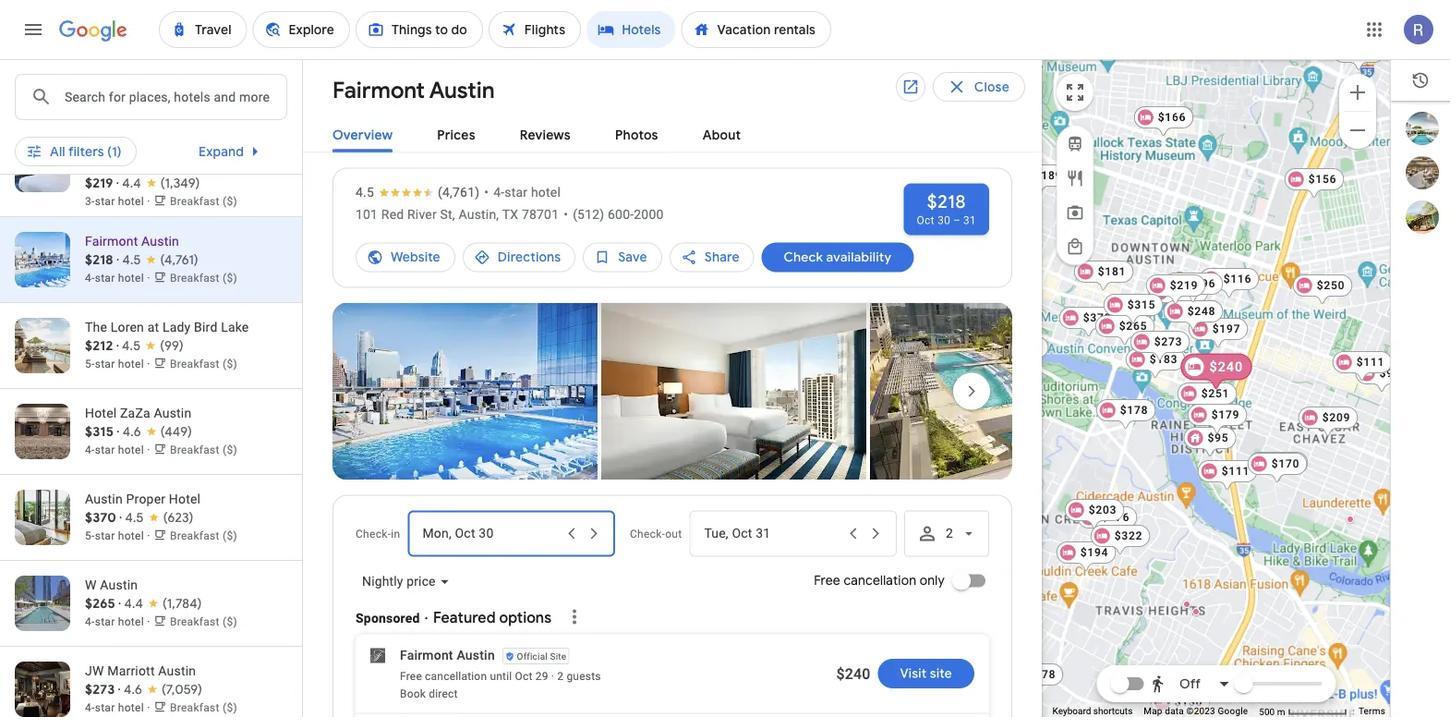 Task type: locate. For each thing, give the bounding box(es) containing it.
breakfast ($) up the loren at lady bird lake $212 ·
[[170, 272, 238, 285]]

data
[[1166, 706, 1185, 717]]

fairmont austin for prices
[[333, 76, 495, 104]]

free cancellation only
[[814, 573, 945, 589]]

breakfast ($) down (449) at the bottom left
[[170, 444, 238, 457]]

$218 oct 30 – 31
[[917, 190, 977, 227]]

·
[[154, 62, 158, 77], [118, 80, 120, 97], [117, 175, 119, 192], [117, 252, 119, 268], [116, 338, 119, 354], [117, 424, 119, 440], [120, 510, 122, 526], [119, 596, 121, 612], [425, 610, 429, 626], [552, 670, 555, 683], [118, 682, 121, 698]]

$370 left 4.5 out of 5 stars from 623 reviews image
[[85, 510, 116, 526]]

$183
[[1150, 353, 1178, 366]]

official site
[[517, 651, 567, 662]]

w austin $265 ·
[[85, 578, 138, 612]]

at inside the loren at lady bird lake sponsored · hotels.com $227 ·
[[148, 43, 159, 59]]

(4,761) for 4.5 out of 5 stars from 4,761 reviews image to the bottom
[[160, 252, 198, 268]]

2 the from the top
[[85, 320, 107, 335]]

0 horizontal spatial $219
[[85, 175, 113, 191]]

breakfast ($) for (449)
[[170, 444, 238, 457]]

1 vertical spatial check-out text field
[[705, 512, 842, 556]]

breakfast
[[170, 100, 220, 113], [170, 195, 220, 208], [170, 272, 220, 285], [170, 358, 220, 371], [170, 444, 220, 457], [170, 530, 220, 543], [170, 616, 220, 629], [170, 702, 220, 715]]

0 vertical spatial all filters (1)
[[50, 80, 122, 97]]

0 horizontal spatial $194 link
[[1057, 542, 1117, 573]]

0 vertical spatial $273
[[1155, 335, 1183, 348]]

5- down "$212"
[[85, 358, 95, 371]]

1 filters from the top
[[68, 80, 104, 97]]

recently viewed image
[[1412, 71, 1431, 90]]

(4,761) down (1,349)
[[160, 252, 198, 268]]

property type
[[370, 80, 456, 97]]

cancellation up direct
[[425, 670, 487, 683]]

5- for ·
[[85, 530, 95, 543]]

breakfast for (7,059)
[[170, 702, 220, 715]]

filters form
[[15, 2, 858, 129]]

fairmont austin
[[333, 76, 495, 104], [400, 648, 495, 663]]

free
[[814, 573, 841, 589], [400, 670, 422, 683]]

1 vertical spatial at
[[148, 320, 159, 335]]

at for $212
[[148, 320, 159, 335]]

3 list item from the left
[[871, 303, 1136, 485]]

4.6 down zaza
[[123, 424, 141, 440]]

$111
[[1357, 356, 1386, 369], [1222, 465, 1251, 478]]

hotel left zaza
[[85, 406, 117, 421]]

7 breakfast from the top
[[170, 616, 220, 629]]

1 vertical spatial (1)
[[107, 143, 122, 160]]

star down "fairmont austin $218 ·"
[[95, 272, 115, 285]]

2 vertical spatial 5-
[[85, 530, 95, 543]]

star down jw on the left
[[95, 702, 115, 715]]

6 breakfast from the top
[[170, 530, 220, 543]]

cancellation inside free cancellation until oct 29 · 2 guests book direct
[[425, 670, 487, 683]]

0 vertical spatial bird
[[194, 43, 218, 59]]

1 vertical spatial fairmont austin
[[400, 648, 495, 663]]

• left (512)
[[564, 207, 568, 222]]

0 vertical spatial 5-
[[85, 100, 95, 113]]

free inside free cancellation until oct 29 · 2 guests book direct
[[400, 670, 422, 683]]

2 lake from the top
[[221, 320, 249, 335]]

1 vertical spatial lake
[[221, 320, 249, 335]]

lady up hotels.com
[[163, 43, 191, 59]]

breakfast for (449)
[[170, 444, 220, 457]]

1 horizontal spatial $194
[[1173, 286, 1202, 298]]

the loren at lady bird lake $212 ·
[[85, 320, 249, 354]]

8 hotel · from the top
[[118, 702, 150, 715]]

hotel · down the loren at lady bird lake $212 ·
[[118, 358, 150, 371]]

1 vertical spatial 5-
[[85, 358, 95, 371]]

$194 down $176 link
[[1081, 546, 1109, 559]]

$370 link
[[1060, 307, 1119, 338]]

sponsored inside the loren at lady bird lake sponsored · hotels.com $227 ·
[[85, 62, 149, 77]]

2 list item from the left
[[602, 303, 867, 485]]

hotel · down '4.4 out of 5 stars from 1,349 reviews' 'image'
[[118, 195, 150, 208]]

lady inside the loren at lady bird lake sponsored · hotels.com $227 ·
[[163, 43, 191, 59]]

2 button
[[769, 15, 854, 59], [905, 511, 990, 557]]

1 vertical spatial $240
[[837, 665, 871, 682]]

sponsored for sponsored · featured options
[[356, 610, 420, 626]]

4.4 inside '4.4 out of 5 stars from 1,349 reviews' 'image'
[[122, 175, 141, 192]]

4.6
[[123, 424, 141, 440], [124, 682, 142, 698]]

1 vertical spatial (99)
[[160, 338, 184, 354]]

$273 up $183
[[1155, 335, 1183, 348]]

$315 inside $315 link
[[1128, 298, 1156, 311]]

priceline
[[163, 157, 214, 173]]

Search for places, hotels and more text field
[[64, 75, 286, 119]]

the inside the loren at lady bird lake sponsored · hotels.com $227 ·
[[85, 43, 107, 59]]

4-star hotel · down "fairmont austin $218 ·"
[[85, 272, 153, 285]]

1 check- from the left
[[356, 527, 391, 540]]

$170
[[1273, 457, 1301, 469], [1272, 457, 1300, 470]]

photo 1 image
[[333, 303, 598, 480]]

1 vertical spatial oct
[[515, 670, 533, 683]]

4-star hotel · down the hotel zaza austin $315 ·
[[85, 444, 153, 457]]

1 horizontal spatial hotel
[[169, 492, 201, 507]]

1 horizontal spatial oct
[[917, 214, 935, 227]]

0 vertical spatial filters
[[68, 80, 104, 97]]

breakfast down (623)
[[170, 530, 220, 543]]

1 (1) from the top
[[107, 80, 122, 97]]

all filters (1) button for tab list containing overview
[[15, 129, 137, 174]]

(4,761) for topmost 4.5 out of 5 stars from 4,761 reviews image
[[438, 185, 480, 200]]

4.4 for (1,349)
[[122, 175, 141, 192]]

at for sponsored
[[148, 43, 159, 59]]

check-out text field inside filters form
[[594, 16, 706, 58]]

at up "spa" popup button
[[148, 43, 159, 59]]

4.5 out of 5 stars from 4,761 reviews image
[[356, 183, 480, 202], [122, 251, 198, 269]]

$111 link up $209
[[1333, 351, 1393, 383]]

1 vertical spatial hotel
[[169, 492, 201, 507]]

list item
[[333, 303, 598, 485], [602, 303, 867, 485], [871, 303, 1136, 485]]

0 vertical spatial lake
[[221, 43, 249, 59]]

the for sponsored
[[85, 43, 107, 59]]

0 vertical spatial $178 link
[[1097, 399, 1156, 431]]

2 loren from the top
[[111, 320, 144, 335]]

austin,
[[459, 207, 499, 222]]

free for free cancellation only
[[814, 573, 841, 589]]

5 ($) from the top
[[223, 444, 238, 457]]

$209 link
[[1299, 407, 1359, 438]]

1 horizontal spatial free
[[814, 573, 841, 589]]

5- down $227
[[85, 100, 95, 113]]

0 horizontal spatial free
[[400, 670, 422, 683]]

map region
[[990, 0, 1451, 717]]

loren up $227
[[111, 43, 144, 59]]

fairmont for 2 guests
[[400, 648, 453, 663]]

1 horizontal spatial $218
[[928, 190, 967, 213]]

star for (623)
[[95, 530, 115, 543]]

$240 up $251
[[1210, 359, 1244, 375]]

breakfast ($) down (623)
[[170, 530, 238, 543]]

0 vertical spatial 4.4
[[122, 175, 141, 192]]

fairmont up overview
[[333, 76, 425, 104]]

· inside "fairmont austin $218 ·"
[[117, 252, 119, 268]]

©2023
[[1187, 706, 1216, 717]]

1 all filters (1) button from the top
[[15, 74, 137, 104]]

2 all from the top
[[50, 143, 65, 160]]

$315 inside the hotel zaza austin $315 ·
[[85, 424, 114, 440]]

2 all filters (1) button from the top
[[15, 129, 137, 174]]

4-star hotel · for (1,784)
[[85, 616, 153, 629]]

· inside the hotel zaza austin $315 ·
[[117, 424, 119, 440]]

0 vertical spatial $370
[[1084, 311, 1112, 324]]

all filters (1) button inside filters form
[[15, 74, 137, 104]]

wanderjaunt - travis heights apartments image
[[1178, 686, 1186, 693]]

star
[[95, 100, 115, 113], [505, 185, 528, 200], [95, 195, 115, 208], [95, 272, 115, 285], [95, 358, 115, 371], [95, 444, 115, 457], [95, 530, 115, 543], [95, 616, 115, 629], [95, 702, 115, 715]]

$194 for bottommost $194 link
[[1081, 546, 1109, 559]]

0 horizontal spatial oct
[[515, 670, 533, 683]]

$219 ·
[[85, 175, 122, 192]]

($) for (449)
[[223, 444, 238, 457]]

4.5 out of 5 stars from 99 reviews image
[[124, 79, 185, 97], [122, 337, 184, 355]]

1 all filters (1) from the top
[[50, 80, 122, 97]]

1 vertical spatial cancellation
[[425, 670, 487, 683]]

all filters (1) button up $219 ·
[[15, 129, 137, 174]]

$181
[[1099, 265, 1127, 278]]

5 breakfast ($) from the top
[[170, 444, 238, 457]]

$251 link
[[1178, 383, 1238, 414]]

5-star hotel · down austin proper hotel $370 ·
[[85, 530, 153, 543]]

bird for sponsored
[[194, 43, 218, 59]]

4-star hotel · for (7,059)
[[85, 702, 153, 715]]

4.6 down marriott
[[124, 682, 142, 698]]

1 horizontal spatial $370
[[1084, 311, 1112, 324]]

open in new tab image
[[902, 78, 920, 96]]

nightly price
[[362, 574, 436, 589]]

0 vertical spatial $218
[[928, 190, 967, 213]]

photos list
[[333, 303, 1136, 501]]

river
[[408, 207, 437, 222]]

breakfast up the loren at lady bird lake $212 ·
[[170, 272, 220, 285]]

Check-out text field
[[594, 16, 706, 58], [705, 512, 842, 556]]

4.5 inside 4.5 out of 5 stars from 623 reviews image
[[125, 510, 144, 526]]

filters inside form
[[68, 80, 104, 97]]

5 hotel · from the top
[[118, 444, 150, 457]]

7 hotel · from the top
[[118, 616, 150, 629]]

breakfast ($) down the loren at lady bird lake $212 ·
[[170, 358, 238, 371]]

all filters (1) button for fairmont austin heading at the top left of page
[[15, 74, 137, 104]]

keyboard
[[1053, 706, 1092, 717]]

1 vertical spatial 4.4
[[124, 596, 143, 612]]

1 vertical spatial $315
[[85, 424, 114, 440]]

1 horizontal spatial $315
[[1128, 298, 1156, 311]]

w
[[85, 578, 97, 593]]

recently viewed element
[[1392, 60, 1451, 101]]

lady inside the loren at lady bird lake $212 ·
[[163, 320, 191, 335]]

($) for (623)
[[223, 530, 238, 543]]

$240 inside map region
[[1210, 359, 1244, 375]]

0 vertical spatial 2
[[810, 29, 818, 44]]

1 lady from the top
[[163, 43, 191, 59]]

7 ($) from the top
[[223, 616, 238, 629]]

official
[[517, 651, 548, 662]]

0 vertical spatial oct
[[917, 214, 935, 227]]

0 vertical spatial check-in text field
[[414, 16, 524, 58]]

bird for $212
[[194, 320, 218, 335]]

$179
[[1212, 408, 1240, 421]]

(1) up $219 ·
[[107, 143, 122, 160]]

1 lake from the top
[[221, 43, 249, 59]]

0 vertical spatial •
[[484, 185, 489, 200]]

0 vertical spatial lady
[[163, 43, 191, 59]]

fairmont austin inside heading
[[333, 76, 495, 104]]

austin inside the hotel zaza austin $315 ·
[[154, 406, 192, 421]]

4- for (449)
[[85, 444, 95, 457]]

$178 link up keyboard
[[1004, 664, 1064, 695]]

expand button
[[177, 129, 288, 174]]

0 horizontal spatial 2
[[558, 670, 564, 683]]

star down austin proper hotel $370 ·
[[95, 530, 115, 543]]

1 vertical spatial 2 button
[[905, 511, 990, 557]]

2 vertical spatial sponsored
[[356, 610, 420, 626]]

1 horizontal spatial $273
[[1155, 335, 1183, 348]]

0 vertical spatial hotel
[[85, 406, 117, 421]]

• up austin,
[[484, 185, 489, 200]]

breakfast ($) for (4,761)
[[170, 272, 238, 285]]

2 vertical spatial fairmont
[[400, 648, 453, 663]]

zaza
[[120, 406, 150, 421]]

tab list containing overview
[[303, 112, 1042, 153]]

check-out
[[630, 527, 682, 540]]

0 vertical spatial fairmont
[[333, 76, 425, 104]]

· down marriott
[[118, 682, 121, 698]]

$170 link
[[1249, 452, 1309, 483], [1248, 453, 1308, 484]]

austin inside "fairmont austin $218 ·"
[[141, 234, 179, 249]]

(4,761)
[[438, 185, 480, 200], [160, 252, 198, 268]]

4- down the hotel zaza austin $315 ·
[[85, 444, 95, 457]]

hotel · for (7,059)
[[118, 702, 150, 715]]

1 the from the top
[[85, 43, 107, 59]]

breakfast for (4,761)
[[170, 272, 220, 285]]

at down "fairmont austin $218 ·"
[[148, 320, 159, 335]]

2 bird from the top
[[194, 320, 218, 335]]

all filters (1) button
[[15, 74, 137, 104], [15, 129, 137, 174]]

hotel · down austin proper hotel $370 ·
[[118, 530, 150, 543]]

(4,761) up "st,"
[[438, 185, 480, 200]]

sponsored inside sponsored · featured options
[[356, 610, 420, 626]]

2 5-star hotel · from the top
[[85, 358, 153, 371]]

3 5-star hotel · from the top
[[85, 530, 153, 543]]

1 vertical spatial bird
[[194, 320, 218, 335]]

bird inside the loren at lady bird lake sponsored · hotels.com $227 ·
[[194, 43, 218, 59]]

4.5 for $370
[[125, 510, 144, 526]]

direct
[[429, 688, 458, 700]]

all left $227
[[50, 80, 65, 97]]

4.5 out of 5 stars from 4,761 reviews image up river
[[356, 183, 480, 202]]

fairmont inside fairmont austin heading
[[333, 76, 425, 104]]

$111 link down $95 link
[[1198, 460, 1258, 492]]

4-
[[494, 185, 505, 200], [85, 272, 95, 285], [85, 444, 95, 457], [85, 616, 95, 629], [85, 702, 95, 715]]

photo 3 image
[[871, 303, 1136, 480]]

1 vertical spatial all filters (1)
[[50, 143, 122, 160]]

· right "$212"
[[116, 338, 119, 354]]

lake inside the loren at lady bird lake sponsored · hotels.com $227 ·
[[221, 43, 249, 59]]

1 horizontal spatial 2 button
[[905, 511, 990, 557]]

$370 down the $181 link
[[1084, 311, 1112, 324]]

hotels.com
[[163, 61, 230, 78]]

1 horizontal spatial $178 link
[[1097, 399, 1156, 431]]

6 breakfast ($) from the top
[[170, 530, 238, 543]]

2
[[810, 29, 818, 44], [946, 526, 954, 541], [558, 670, 564, 683]]

8 breakfast ($) from the top
[[170, 702, 238, 715]]

4 breakfast ($) from the top
[[170, 358, 238, 371]]

hotel · for (449)
[[118, 444, 150, 457]]

outsite austin - travis heights image
[[1184, 601, 1191, 608]]

visit
[[901, 665, 927, 682]]

cancellation left the only
[[844, 573, 917, 589]]

3 5- from the top
[[85, 530, 95, 543]]

0 vertical spatial 5-star hotel ·
[[85, 100, 153, 113]]

1 5- from the top
[[85, 100, 95, 113]]

visit site
[[901, 665, 953, 682]]

0 vertical spatial at
[[148, 43, 159, 59]]

4 hotel · from the top
[[118, 358, 150, 371]]

share button
[[670, 235, 755, 280]]

1 vertical spatial the
[[85, 320, 107, 335]]

austin inside w austin $265 ·
[[100, 578, 138, 593]]

fairmont austin heading
[[318, 74, 495, 105]]

0 horizontal spatial $218
[[85, 252, 113, 268]]

the inside the loren at lady bird lake $212 ·
[[85, 320, 107, 335]]

breakfast ($) for (1,784)
[[170, 616, 238, 629]]

4 breakfast from the top
[[170, 358, 220, 371]]

1 breakfast ($) from the top
[[170, 100, 238, 113]]

breakfast down the loren at lady bird lake $212 ·
[[170, 358, 220, 371]]

(1,784)
[[163, 596, 202, 612]]

breakfast ($) down (1,784)
[[170, 616, 238, 629]]

(1) up aloft
[[107, 80, 122, 97]]

0 vertical spatial 4.5 out of 5 stars from 99 reviews image
[[124, 79, 185, 97]]

out
[[666, 527, 682, 540]]

3 4-star hotel · from the top
[[85, 616, 153, 629]]

all filters (1) up $219 ·
[[50, 143, 122, 160]]

oct
[[917, 214, 935, 227], [515, 670, 533, 683]]

$265 inside map region
[[1120, 320, 1148, 333]]

$273 inside jw marriott austin $273 ·
[[85, 682, 115, 698]]

4-star hotel · down w austin $265 ·
[[85, 616, 153, 629]]

0 vertical spatial 4.5 out of 5 stars from 4,761 reviews image
[[356, 183, 480, 202]]

map
[[1144, 706, 1163, 717]]

3 hotel · from the top
[[118, 272, 150, 285]]

nightly
[[362, 574, 403, 589]]

$95
[[1208, 432, 1230, 445]]

1 horizontal spatial 2
[[810, 29, 818, 44]]

loren inside the loren at lady bird lake sponsored · hotels.com $227 ·
[[111, 43, 144, 59]]

bird inside the loren at lady bird lake $212 ·
[[194, 320, 218, 335]]

$209
[[1323, 411, 1351, 424]]

4.4
[[122, 175, 141, 192], [124, 596, 143, 612]]

0 vertical spatial $111
[[1357, 356, 1386, 369]]

in
[[391, 527, 401, 540]]

0 vertical spatial 2 button
[[769, 15, 854, 59]]

6 hotel · from the top
[[118, 530, 150, 543]]

4.5 down proper
[[125, 510, 144, 526]]

star for (449)
[[95, 444, 115, 457]]

$218
[[928, 190, 967, 213], [85, 252, 113, 268]]

1 horizontal spatial $240
[[1210, 359, 1244, 375]]

2 4-star hotel · from the top
[[85, 444, 153, 457]]

$194 link
[[1149, 281, 1209, 312], [1057, 542, 1117, 573]]

0 vertical spatial $265
[[1120, 320, 1148, 333]]

5- up w
[[85, 530, 95, 543]]

hotel · for (1,784)
[[118, 616, 150, 629]]

filters up $219 ·
[[68, 143, 104, 160]]

tab list
[[303, 112, 1042, 153]]

0 horizontal spatial (4,761)
[[160, 252, 198, 268]]

1 vertical spatial lady
[[163, 320, 191, 335]]

st,
[[440, 207, 455, 222]]

1 loren from the top
[[111, 43, 144, 59]]

2 at from the top
[[148, 320, 159, 335]]

zoom out map image
[[1347, 119, 1370, 141]]

breakfast ($) for (7,059)
[[170, 702, 238, 715]]

1 vertical spatial sponsored
[[85, 157, 149, 172]]

· down price
[[425, 610, 429, 626]]

101 red river st, austin, tx 78701 • (512) 600-2000
[[356, 207, 664, 222]]

4 ($) from the top
[[223, 358, 238, 371]]

0 horizontal spatial $178
[[1028, 668, 1057, 681]]

$111 up "$209" link
[[1357, 356, 1386, 369]]

price button
[[237, 74, 331, 104]]

600-
[[608, 207, 634, 222]]

$219 for $219 ·
[[85, 175, 113, 191]]

$250 link
[[1294, 274, 1353, 306]]

0 horizontal spatial $370
[[85, 510, 116, 526]]

sponsored
[[85, 62, 149, 77], [85, 157, 149, 172], [356, 610, 420, 626]]

$194 up "$248"
[[1173, 286, 1202, 298]]

Check-in text field
[[414, 16, 524, 58], [423, 512, 560, 556]]

2 check- from the left
[[630, 527, 666, 540]]

8 ($) from the top
[[223, 702, 238, 715]]

hotel · down jw marriott austin $273 ·
[[118, 702, 150, 715]]

4.5 out of 5 stars from 4,761 reviews image down 3-star hotel ·
[[122, 251, 198, 269]]

the up $227
[[85, 43, 107, 59]]

0 vertical spatial the
[[85, 43, 107, 59]]

0 vertical spatial loren
[[111, 43, 144, 59]]

4.5 out of 5 stars from 99 reviews image right "$212"
[[122, 337, 184, 355]]

$116 link
[[1200, 268, 1260, 299]]

29
[[536, 670, 549, 683]]

bingalow image
[[1347, 516, 1355, 523]]

· down 3-star hotel ·
[[117, 252, 119, 268]]

marriott
[[107, 664, 155, 679]]

hotel · down the hotel zaza austin $315 ·
[[118, 444, 150, 457]]

star for (4,761)
[[95, 272, 115, 285]]

lake inside the loren at lady bird lake $212 ·
[[221, 320, 249, 335]]

0 vertical spatial free
[[814, 573, 841, 589]]

filters
[[68, 80, 104, 97], [68, 143, 104, 160]]

hotel · for (623)
[[118, 530, 150, 543]]

3 breakfast ($) from the top
[[170, 272, 238, 285]]

$240 left 'visit' on the bottom
[[837, 665, 871, 682]]

share
[[705, 249, 740, 266]]

4-star hotel · for (4,761)
[[85, 272, 153, 285]]

$181 link
[[1075, 261, 1134, 292]]

0 vertical spatial all filters (1) button
[[15, 74, 137, 104]]

austin inside heading
[[430, 76, 495, 104]]

· inside austin proper hotel $370 ·
[[120, 510, 122, 526]]

0 horizontal spatial $265
[[85, 596, 115, 612]]

· left 4.4 out of 5 stars from 1,784 reviews "image"
[[119, 596, 121, 612]]

0 vertical spatial $219
[[85, 175, 113, 191]]

· left the 4.6 out of 5 stars from 449 reviews image
[[117, 424, 119, 440]]

$219 inside $219 ·
[[85, 175, 113, 191]]

austin up prices
[[430, 76, 495, 104]]

$218 inside "fairmont austin $218 ·"
[[85, 252, 113, 268]]

(7,059)
[[162, 682, 202, 698]]

0 vertical spatial $194 link
[[1149, 281, 1209, 312]]

lady down "fairmont austin $218 ·"
[[163, 320, 191, 335]]

austin left proper
[[85, 492, 123, 507]]

4.5 right $227
[[124, 80, 142, 97]]

5-star hotel · down "$212"
[[85, 358, 153, 371]]

5-star hotel · down $227
[[85, 100, 153, 113]]

2 horizontal spatial list item
[[871, 303, 1136, 485]]

7 breakfast ($) from the top
[[170, 616, 238, 629]]

breakfast ($) down the spa at the top left of page
[[170, 100, 238, 113]]

5- for bird
[[85, 358, 95, 371]]

4 4-star hotel · from the top
[[85, 702, 153, 715]]

0 vertical spatial $240
[[1210, 359, 1244, 375]]

4- up 101 red river st, austin, tx 78701 • (512) 600-2000
[[494, 185, 505, 200]]

$108
[[1159, 111, 1187, 124]]

photo 2 image
[[602, 303, 867, 480]]

1 horizontal spatial $219
[[1171, 279, 1199, 292]]

at inside the loren at lady bird lake $212 ·
[[148, 320, 159, 335]]

· left hotels.com
[[154, 62, 158, 77]]

0 horizontal spatial check-
[[356, 527, 391, 540]]

clear image
[[313, 27, 335, 49]]

8 breakfast from the top
[[170, 702, 220, 715]]

6 ($) from the top
[[223, 530, 238, 543]]

· right 29
[[552, 670, 555, 683]]

1 vertical spatial $219
[[1171, 279, 1199, 292]]

· inside sponsored · featured options
[[425, 610, 429, 626]]

4.5 out of 5 stars from 99 reviews image down hotels.com
[[124, 79, 185, 97]]

4- for (1,784)
[[85, 616, 95, 629]]

1 horizontal spatial $178
[[1121, 404, 1149, 417]]

list
[[1392, 112, 1451, 234]]

hotel · down 4.4 out of 5 stars from 1,784 reviews "image"
[[118, 616, 150, 629]]

4.4 up 3-star hotel ·
[[122, 175, 141, 192]]

$218 down 3-
[[85, 252, 113, 268]]

0 vertical spatial (99)
[[162, 80, 185, 97]]

all filters (1) up aloft
[[50, 80, 122, 97]]

hotel zaza austin $315 ·
[[85, 406, 192, 440]]

0 horizontal spatial list item
[[333, 303, 598, 485]]

1 4-star hotel · from the top
[[85, 272, 153, 285]]

breakfast down (7,059)
[[170, 702, 220, 715]]

$219 inside "link"
[[1171, 279, 1199, 292]]

2 ($) from the top
[[223, 195, 238, 208]]

$111 link
[[1333, 351, 1393, 383], [1198, 460, 1258, 492]]

hotel · down "fairmont austin $218 ·"
[[118, 272, 150, 285]]

1 at from the top
[[148, 43, 159, 59]]

1 horizontal spatial cancellation
[[844, 573, 917, 589]]

hotel · for (4,761)
[[118, 272, 150, 285]]

2 lady from the top
[[163, 320, 191, 335]]

1 vertical spatial 4.6
[[124, 682, 142, 698]]

0 vertical spatial (1)
[[107, 80, 122, 97]]

4.5 out of 5 stars from 623 reviews image
[[125, 509, 193, 527]]

4.5 right "$212"
[[122, 338, 141, 354]]

$265 link
[[1096, 315, 1155, 347]]

type
[[427, 80, 456, 97]]

1 horizontal spatial check-
[[630, 527, 666, 540]]

$178 up keyboard
[[1028, 668, 1057, 681]]

fairmont for prices
[[333, 76, 425, 104]]

loren for sponsored
[[111, 43, 144, 59]]

$315 left the 4.6 out of 5 stars from 449 reviews image
[[85, 424, 114, 440]]

5 breakfast from the top
[[170, 444, 220, 457]]

breakfast ($) down (1,349)
[[170, 195, 238, 208]]

3 ($) from the top
[[223, 272, 238, 285]]

($)
[[223, 100, 238, 113], [223, 195, 238, 208], [223, 272, 238, 285], [223, 358, 238, 371], [223, 444, 238, 457], [223, 530, 238, 543], [223, 616, 238, 629], [223, 702, 238, 715]]

•
[[484, 185, 489, 200], [564, 207, 568, 222]]

$189 link
[[1011, 164, 1070, 196]]

(449)
[[161, 424, 192, 440]]

star down the hotel zaza austin $315 ·
[[95, 444, 115, 457]]

1 all from the top
[[50, 80, 65, 97]]

1 bird from the top
[[194, 43, 218, 59]]

google
[[1219, 706, 1249, 717]]

$178 link down $183 link
[[1097, 399, 1156, 431]]

hotel · up "aloft austin downtown"
[[118, 100, 150, 113]]

1 hotel · from the top
[[118, 100, 150, 113]]

0 vertical spatial cancellation
[[844, 573, 917, 589]]

1 vertical spatial filters
[[68, 143, 104, 160]]

1 vertical spatial $273
[[85, 682, 115, 698]]

austin up (7,059)
[[158, 664, 196, 679]]

2 (1) from the top
[[107, 143, 122, 160]]

2 vertical spatial 2
[[558, 670, 564, 683]]

breakfast for (623)
[[170, 530, 220, 543]]

austin down 3-star hotel ·
[[141, 234, 179, 249]]

3 breakfast from the top
[[170, 272, 220, 285]]

0 horizontal spatial cancellation
[[425, 670, 487, 683]]

2 5- from the top
[[85, 358, 95, 371]]

4.5 down 3-star hotel ·
[[122, 252, 141, 268]]

star down w austin $265 ·
[[95, 616, 115, 629]]

cancellation for only
[[844, 573, 917, 589]]

sponsored up $219 ·
[[85, 157, 149, 172]]

loren inside the loren at lady bird lake $212 ·
[[111, 320, 144, 335]]

$212
[[85, 338, 113, 354]]

$111 down $95
[[1222, 465, 1251, 478]]

check- for out
[[630, 527, 666, 540]]

4.4 inside 4.4 out of 5 stars from 1,784 reviews "image"
[[124, 596, 143, 612]]

1 horizontal spatial 4.5 out of 5 stars from 4,761 reviews image
[[356, 183, 480, 202]]



Task type: describe. For each thing, give the bounding box(es) containing it.
next image
[[950, 369, 994, 414]]

1 vertical spatial 4.5 out of 5 stars from 99 reviews image
[[122, 337, 184, 355]]

1 vertical spatial $194 link
[[1057, 542, 1117, 573]]

$296
[[1188, 277, 1216, 290]]

($) for (4,761)
[[223, 272, 238, 285]]

terms link
[[1359, 706, 1386, 717]]

$156
[[1309, 173, 1337, 186]]

austin proper hotel $370 ·
[[85, 492, 201, 526]]

$179 link
[[1188, 404, 1248, 435]]

breakfast ($) for (99)
[[170, 358, 238, 371]]

0 vertical spatial $178
[[1121, 404, 1149, 417]]

$166
[[1159, 111, 1187, 124]]

directions
[[498, 249, 561, 266]]

free for free cancellation until oct 29 · 2 guests book direct
[[400, 670, 422, 683]]

0 horizontal spatial $240
[[837, 665, 871, 682]]

$218 inside the $218 oct 30 – 31
[[928, 190, 967, 213]]

5-star hotel · for ·
[[85, 530, 153, 543]]

$219 link
[[1147, 274, 1206, 306]]

lake for sponsored
[[221, 43, 249, 59]]

1 breakfast from the top
[[170, 100, 220, 113]]

$166 link
[[1135, 106, 1194, 138]]

aloft
[[85, 139, 114, 154]]

fairmont inside "fairmont austin $218 ·"
[[85, 234, 138, 249]]

check- for in
[[356, 527, 391, 540]]

site
[[550, 651, 567, 662]]

$273 inside map region
[[1155, 335, 1183, 348]]

3-star hotel ·
[[85, 195, 153, 208]]

all inside filters form
[[50, 80, 65, 97]]

$219 for $219
[[1171, 279, 1199, 292]]

4.6 out of 5 stars from 449 reviews image
[[123, 423, 192, 441]]

$95 link
[[1184, 427, 1237, 458]]

featured
[[433, 608, 496, 627]]

$250
[[1318, 279, 1346, 292]]

oct inside free cancellation until oct 29 · 2 guests book direct
[[515, 670, 533, 683]]

nightly price button
[[347, 559, 465, 604]]

star for (7,059)
[[95, 702, 115, 715]]

save
[[618, 249, 648, 266]]

check availability button
[[762, 235, 914, 280]]

4.4 out of 5 stars from 1,349 reviews image
[[122, 174, 200, 193]]

2 breakfast ($) from the top
[[170, 195, 238, 208]]

5-star hotel · for bird
[[85, 358, 153, 371]]

4.5 up 101
[[356, 185, 374, 200]]

$203 link
[[1065, 499, 1125, 530]]

1 5-star hotel · from the top
[[85, 100, 153, 113]]

$240 link
[[1181, 354, 1253, 391]]

map data ©2023 google
[[1144, 706, 1249, 717]]

close
[[975, 79, 1010, 95]]

photos
[[615, 127, 659, 144]]

why this ad? image
[[564, 606, 586, 628]]

star for (1,784)
[[95, 616, 115, 629]]

breakfast ($) for (623)
[[170, 530, 238, 543]]

star down $227
[[95, 100, 115, 113]]

($) for (1,784)
[[223, 616, 238, 629]]

check-in
[[356, 527, 401, 540]]

main menu image
[[22, 18, 44, 41]]

78701
[[522, 207, 559, 222]]

keyboard shortcuts
[[1053, 706, 1133, 717]]

price
[[407, 574, 436, 589]]

1 vertical spatial check-in text field
[[423, 512, 560, 556]]

breakfast for (1,784)
[[170, 616, 220, 629]]

1 horizontal spatial $111 link
[[1333, 351, 1393, 383]]

hotel · for (99)
[[118, 358, 150, 371]]

the loren at lady bird lake, $227 image
[[990, 336, 1049, 368]]

$203
[[1089, 504, 1118, 517]]

$176 link
[[1078, 506, 1138, 538]]

all filters (1) inside filters form
[[50, 80, 122, 97]]

soco spaces travis heights modern green door image
[[1193, 608, 1200, 615]]

until
[[490, 670, 512, 683]]

expand
[[199, 143, 244, 160]]

1 vertical spatial •
[[564, 207, 568, 222]]

(99) for bottommost 4.5 out of 5 stars from 99 reviews 'image'
[[160, 338, 184, 354]]

($) for (7,059)
[[223, 702, 238, 715]]

4.4 out of 5 stars from 1,784 reviews image
[[124, 595, 202, 613]]

· inside free cancellation until oct 29 · 2 guests book direct
[[552, 670, 555, 683]]

save button
[[583, 235, 662, 280]]

· right $227
[[118, 80, 120, 97]]

$322 link
[[1091, 525, 1151, 556]]

(1,349)
[[161, 175, 200, 192]]

star down $219 ·
[[95, 195, 115, 208]]

· inside the loren at lady bird lake $212 ·
[[116, 338, 119, 354]]

($) for (99)
[[223, 358, 238, 371]]

1 vertical spatial 4.5 out of 5 stars from 4,761 reviews image
[[122, 251, 198, 269]]

lady for sponsored
[[163, 43, 191, 59]]

4- for (7,059)
[[85, 702, 95, 715]]

downtown
[[158, 139, 221, 154]]

cancellation for until
[[425, 670, 487, 683]]

austin inside jw marriott austin $273 ·
[[158, 664, 196, 679]]

· up 3-star hotel ·
[[117, 175, 119, 192]]

hotel inside the hotel zaza austin $315 ·
[[85, 406, 117, 421]]

view larger map image
[[1065, 81, 1087, 104]]

1 horizontal spatial $194 link
[[1149, 281, 1209, 312]]

$370 inside map region
[[1084, 311, 1112, 324]]

breakfast for (99)
[[170, 358, 220, 371]]

check-in text field inside filters form
[[414, 16, 524, 58]]

shortcuts
[[1094, 706, 1133, 717]]

(623)
[[163, 510, 193, 526]]

loren for $212
[[111, 320, 144, 335]]

red
[[382, 207, 404, 222]]

the for $212
[[85, 320, 107, 335]]

guests
[[567, 670, 601, 683]]

$370 inside austin proper hotel $370 ·
[[85, 510, 116, 526]]

$66 link
[[1333, 41, 1386, 72]]

terms
[[1359, 706, 1386, 717]]

· inside jw marriott austin $273 ·
[[118, 682, 121, 698]]

$265 inside w austin $265 ·
[[85, 596, 115, 612]]

0 horizontal spatial $178 link
[[1004, 664, 1064, 695]]

spa button
[[144, 74, 230, 104]]

oct inside the $218 oct 30 – 31
[[917, 214, 935, 227]]

sponsored for sponsored
[[85, 157, 149, 172]]

$66
[[1357, 45, 1378, 58]]

fairmont austin $218 ·
[[85, 234, 179, 268]]

· inside w austin $265 ·
[[119, 596, 121, 612]]

$197 link
[[1189, 318, 1249, 349]]

$227
[[85, 80, 115, 96]]

2 filters from the top
[[68, 143, 104, 160]]

fairmont austin for 2 guests
[[400, 648, 495, 663]]

star for (99)
[[95, 358, 115, 371]]

$130
[[1175, 696, 1203, 709]]

prices
[[437, 127, 476, 144]]

book
[[400, 688, 426, 700]]

star up tx
[[505, 185, 528, 200]]

off
[[1180, 676, 1201, 692]]

4-star hotel · for (449)
[[85, 444, 153, 457]]

$251
[[1202, 387, 1230, 400]]

spa
[[175, 80, 198, 97]]

0 horizontal spatial $111 link
[[1198, 460, 1258, 492]]

free cancellation until oct 29 · 2 guests book direct
[[400, 670, 601, 700]]

only
[[920, 573, 945, 589]]

$315 link
[[1104, 294, 1164, 325]]

0 horizontal spatial 2 button
[[769, 15, 854, 59]]

(99) for topmost 4.5 out of 5 stars from 99 reviews 'image'
[[162, 80, 185, 97]]

tx
[[502, 207, 519, 222]]

austin right aloft
[[117, 139, 155, 154]]

4.6 out of 5 stars from 7,059 reviews image
[[124, 681, 202, 699]]

austin up until
[[457, 648, 495, 663]]

2 all filters (1) from the top
[[50, 143, 122, 160]]

2 horizontal spatial 2
[[946, 526, 954, 541]]

visit site button
[[879, 659, 975, 688]]

reviews
[[520, 127, 571, 144]]

3-
[[85, 195, 95, 208]]

lake for $212
[[221, 320, 249, 335]]

1 horizontal spatial $111
[[1357, 356, 1386, 369]]

2 breakfast from the top
[[170, 195, 220, 208]]

1 ($) from the top
[[223, 100, 238, 113]]

4- for (4,761)
[[85, 272, 95, 285]]

price
[[268, 80, 300, 97]]

property
[[370, 80, 424, 97]]

jw
[[85, 664, 104, 679]]

4.6 for (449)
[[123, 424, 141, 440]]

$248 link
[[1164, 300, 1224, 332]]

$98
[[1380, 367, 1401, 380]]

austin inside austin proper hotel $370 ·
[[85, 492, 123, 507]]

$108 link
[[1135, 106, 1194, 138]]

4.5 for lady
[[122, 338, 141, 354]]

2 inside filters form
[[810, 29, 818, 44]]

close button
[[933, 72, 1026, 102]]

4.4 for (1,784)
[[124, 596, 143, 612]]

• 4-star hotel
[[484, 185, 561, 200]]

4.5 for ·
[[122, 252, 141, 268]]

2000
[[634, 207, 664, 222]]

(1) inside filters form
[[107, 80, 122, 97]]

zoom in map image
[[1347, 81, 1370, 103]]

1 list item from the left
[[333, 303, 598, 485]]

0 horizontal spatial $111
[[1222, 465, 1251, 478]]

2 hotel · from the top
[[118, 195, 150, 208]]

hotel inside austin proper hotel $370 ·
[[169, 492, 201, 507]]

4.6 for (7,059)
[[124, 682, 142, 698]]

lady for $212
[[163, 320, 191, 335]]

$130 link
[[1151, 691, 1211, 717]]

jw marriott austin $273 ·
[[85, 664, 196, 698]]

keyboard shortcuts button
[[1053, 705, 1133, 717]]

about
[[703, 127, 741, 144]]

2 inside free cancellation until oct 29 · 2 guests book direct
[[558, 670, 564, 683]]

off button
[[1146, 662, 1237, 706]]

site
[[931, 665, 953, 682]]

$194 for rightmost $194 link
[[1173, 286, 1202, 298]]

the loren at lady bird lake sponsored · hotels.com $227 ·
[[85, 43, 249, 97]]



Task type: vqa. For each thing, say whether or not it's contained in the screenshot.
5-STAR HOTEL · to the bottom
yes



